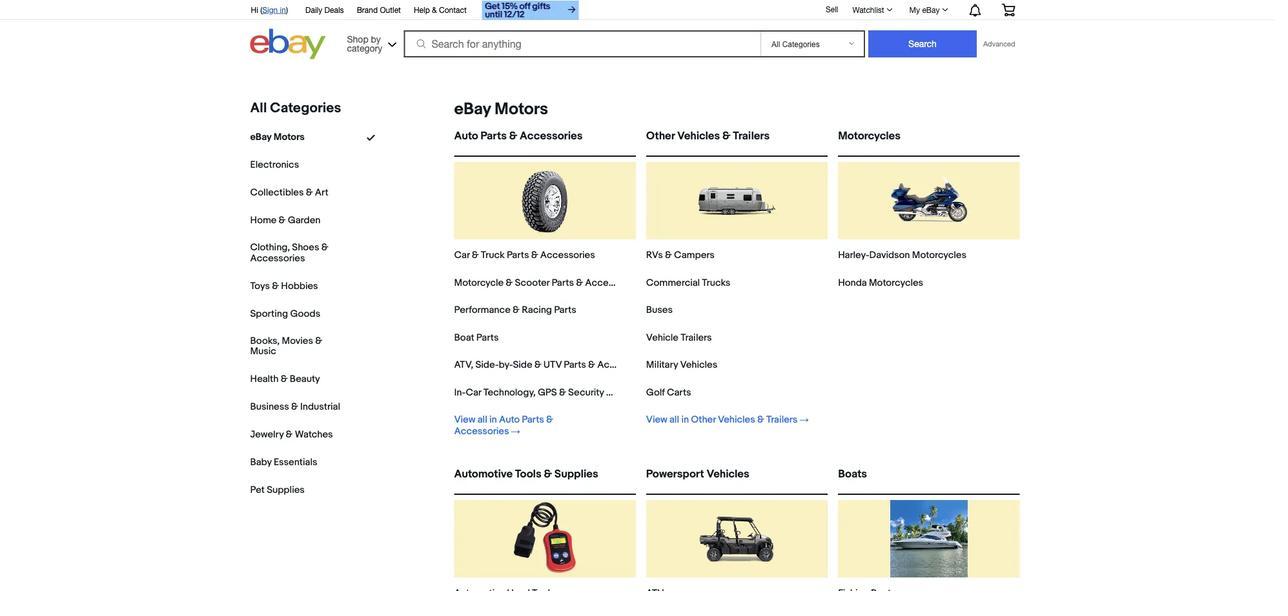 Task type: locate. For each thing, give the bounding box(es) containing it.
1 vertical spatial supplies
[[267, 485, 305, 497]]

accessories
[[520, 129, 583, 143], [541, 250, 595, 261], [250, 252, 305, 264], [586, 277, 640, 289], [598, 360, 653, 371], [455, 426, 509, 438]]

1 vertical spatial car
[[466, 387, 482, 399]]

help & contact link
[[414, 3, 467, 17]]

atv,
[[455, 360, 474, 371]]

(
[[260, 5, 262, 14]]

view down golf
[[647, 414, 668, 426]]

accessories inside view all in auto parts & accessories
[[455, 426, 509, 438]]

home & garden
[[250, 214, 321, 226]]

hi ( sign in )
[[251, 5, 288, 14]]

help & contact
[[414, 5, 467, 14]]

toys & hobbies link
[[250, 280, 318, 292]]

in for other
[[682, 414, 689, 426]]

categories
[[270, 99, 341, 116]]

rvs
[[647, 250, 663, 261]]

health
[[250, 374, 279, 385]]

parts inside view all in auto parts & accessories
[[522, 414, 545, 426]]

boats
[[839, 468, 868, 481]]

daily deals
[[306, 5, 344, 14]]

auto parts & accessories
[[455, 129, 583, 143]]

auto parts & accessories image
[[507, 162, 584, 240]]

0 vertical spatial trailers
[[734, 129, 770, 143]]

ebay up auto parts & accessories
[[455, 99, 491, 120]]

1 horizontal spatial other
[[691, 414, 716, 426]]

honda
[[839, 277, 867, 289]]

shop by category button
[[341, 29, 400, 57]]

brand outlet
[[357, 5, 401, 14]]

motorcycles
[[839, 129, 901, 143], [913, 250, 967, 261], [870, 277, 924, 289]]

in-car technology, gps & security devices
[[455, 387, 642, 399]]

1 horizontal spatial all
[[670, 414, 680, 426]]

account navigation
[[244, 0, 1026, 22]]

motors up auto parts & accessories
[[495, 99, 548, 120]]

baby essentials link
[[250, 457, 317, 469]]

ebay motors link up auto parts & accessories
[[449, 99, 548, 120]]

other vehicles & trailers image
[[699, 162, 776, 240]]

jewelry & watches link
[[250, 429, 333, 441]]

carts
[[667, 387, 692, 399]]

all for vehicles
[[670, 414, 680, 426]]

in down carts
[[682, 414, 689, 426]]

2 view from the left
[[647, 414, 668, 426]]

my ebay
[[910, 5, 940, 14]]

automotive tools & supplies image
[[507, 501, 584, 578]]

1 vertical spatial ebay
[[455, 99, 491, 120]]

all down technology,
[[478, 414, 488, 426]]

1 horizontal spatial ebay motors link
[[449, 99, 548, 120]]

1 vertical spatial ebay motors link
[[250, 131, 305, 143]]

boat parts
[[455, 332, 499, 344]]

0 horizontal spatial in
[[280, 5, 286, 14]]

shoes
[[292, 242, 319, 253]]

ebay motors up electronics
[[250, 131, 305, 143]]

toys
[[250, 280, 270, 292]]

ebay motors link
[[449, 99, 548, 120], [250, 131, 305, 143]]

0 horizontal spatial ebay motors link
[[250, 131, 305, 143]]

hi
[[251, 5, 258, 14]]

& inside 'link'
[[544, 468, 552, 481]]

0 horizontal spatial supplies
[[267, 485, 305, 497]]

contact
[[439, 5, 467, 14]]

category
[[347, 43, 383, 53]]

0 vertical spatial supplies
[[555, 468, 599, 481]]

2 horizontal spatial ebay
[[923, 5, 940, 14]]

1 vertical spatial other
[[691, 414, 716, 426]]

other
[[647, 129, 675, 143], [691, 414, 716, 426]]

None submit
[[869, 30, 977, 57]]

sign in link
[[262, 5, 286, 14]]

2 horizontal spatial in
[[682, 414, 689, 426]]

toys & hobbies
[[250, 280, 318, 292]]

1 vertical spatial motors
[[274, 131, 305, 143]]

0 horizontal spatial motors
[[274, 131, 305, 143]]

campers
[[675, 250, 715, 261]]

deals
[[325, 5, 344, 14]]

ebay down all
[[250, 131, 272, 143]]

1 vertical spatial auto
[[499, 414, 520, 426]]

auto parts & accessories link
[[455, 129, 636, 153]]

vehicles
[[678, 129, 720, 143], [681, 360, 718, 371], [718, 414, 756, 426], [707, 468, 750, 481]]

1 view from the left
[[455, 414, 476, 426]]

outlet
[[380, 5, 401, 14]]

2 all from the left
[[670, 414, 680, 426]]

1 horizontal spatial motors
[[495, 99, 548, 120]]

in right sign
[[280, 5, 286, 14]]

1 horizontal spatial view
[[647, 414, 668, 426]]

business & industrial link
[[250, 402, 340, 413]]

0 horizontal spatial all
[[478, 414, 488, 426]]

1 horizontal spatial auto
[[499, 414, 520, 426]]

advanced
[[984, 40, 1016, 48]]

watches
[[295, 429, 333, 441]]

motors down "all categories"
[[274, 131, 305, 143]]

watchlist link
[[846, 2, 899, 17]]

& inside view all in auto parts & accessories
[[547, 414, 554, 426]]

1 all from the left
[[478, 414, 488, 426]]

in down technology,
[[490, 414, 497, 426]]

ebay motors
[[455, 99, 548, 120], [250, 131, 305, 143]]

all
[[250, 99, 267, 116]]

motorcycles image
[[891, 162, 968, 240]]

health & beauty
[[250, 374, 320, 385]]

in inside view all in auto parts & accessories
[[490, 414, 497, 426]]

vehicle trailers link
[[647, 332, 712, 344]]

car left truck
[[455, 250, 470, 261]]

0 horizontal spatial view
[[455, 414, 476, 426]]

atv, side-by-side & utv parts & accessories
[[455, 360, 653, 371]]

0 horizontal spatial ebay
[[250, 131, 272, 143]]

parts
[[481, 129, 507, 143], [507, 250, 529, 261], [552, 277, 574, 289], [554, 305, 577, 316], [477, 332, 499, 344], [564, 360, 587, 371], [522, 414, 545, 426]]

& inside account navigation
[[432, 5, 437, 14]]

0 vertical spatial other
[[647, 129, 675, 143]]

sporting goods link
[[250, 308, 321, 320]]

powersport vehicles image
[[699, 501, 776, 578]]

0 vertical spatial ebay
[[923, 5, 940, 14]]

commercial
[[647, 277, 700, 289]]

car down atv, on the left of the page
[[466, 387, 482, 399]]

1 vertical spatial ebay motors
[[250, 131, 305, 143]]

vehicles for powersport
[[707, 468, 750, 481]]

view all in auto parts & accessories
[[455, 414, 554, 438]]

performance
[[455, 305, 511, 316]]

my
[[910, 5, 921, 14]]

beauty
[[290, 374, 320, 385]]

0 vertical spatial car
[[455, 250, 470, 261]]

view down in-
[[455, 414, 476, 426]]

view
[[455, 414, 476, 426], [647, 414, 668, 426]]

powersport vehicles
[[647, 468, 750, 481]]

ebay motors up auto parts & accessories
[[455, 99, 548, 120]]

sporting goods
[[250, 308, 321, 320]]

auto inside view all in auto parts & accessories
[[499, 414, 520, 426]]

side
[[513, 360, 533, 371]]

0 vertical spatial auto
[[455, 129, 479, 143]]

all inside view all in auto parts & accessories
[[478, 414, 488, 426]]

none submit inside shop by category banner
[[869, 30, 977, 57]]

all down carts
[[670, 414, 680, 426]]

supplies right tools
[[555, 468, 599, 481]]

tools
[[515, 468, 542, 481]]

0 vertical spatial motors
[[495, 99, 548, 120]]

books,
[[250, 335, 280, 347]]

watchlist
[[853, 5, 885, 14]]

in-car technology, gps & security devices link
[[455, 387, 642, 399]]

boat
[[455, 332, 475, 344]]

)
[[286, 5, 288, 14]]

1 horizontal spatial in
[[490, 414, 497, 426]]

ebay right 'my'
[[923, 5, 940, 14]]

1 vertical spatial motorcycles
[[913, 250, 967, 261]]

0 vertical spatial ebay motors link
[[449, 99, 548, 120]]

view inside view all in auto parts & accessories
[[455, 414, 476, 426]]

supplies inside 'link'
[[555, 468, 599, 481]]

automotive
[[455, 468, 513, 481]]

ebay motors link up electronics
[[250, 131, 305, 143]]

supplies down the baby essentials
[[267, 485, 305, 497]]

baby essentials
[[250, 457, 317, 469]]

1 horizontal spatial supplies
[[555, 468, 599, 481]]

commercial trucks
[[647, 277, 731, 289]]

utv
[[544, 360, 562, 371]]

rvs & campers link
[[647, 250, 715, 261]]

powersport vehicles link
[[647, 468, 828, 492]]

gps
[[538, 387, 557, 399]]

0 vertical spatial ebay motors
[[455, 99, 548, 120]]

home
[[250, 214, 277, 226]]



Task type: vqa. For each thing, say whether or not it's contained in the screenshot.
ELECTRONICS
yes



Task type: describe. For each thing, give the bounding box(es) containing it.
2 vertical spatial trailers
[[767, 414, 798, 426]]

by-
[[499, 360, 513, 371]]

Search for anything text field
[[406, 32, 758, 56]]

by
[[371, 34, 381, 44]]

advanced link
[[977, 31, 1022, 57]]

industrial
[[300, 402, 340, 413]]

shop
[[347, 34, 369, 44]]

1 horizontal spatial ebay motors
[[455, 99, 548, 120]]

car & truck parts & accessories link
[[455, 250, 595, 261]]

jewelry
[[250, 429, 284, 441]]

pet supplies link
[[250, 485, 305, 497]]

essentials
[[274, 457, 317, 469]]

1 vertical spatial trailers
[[681, 332, 712, 344]]

art
[[315, 187, 329, 198]]

goods
[[290, 308, 321, 320]]

view all in auto parts & accessories link
[[455, 414, 618, 438]]

scooter
[[515, 277, 550, 289]]

view for other vehicles & trailers
[[647, 414, 668, 426]]

devices
[[607, 387, 642, 399]]

hobbies
[[281, 280, 318, 292]]

harley-davidson motorcycles
[[839, 250, 967, 261]]

business & industrial
[[250, 402, 340, 413]]

buses
[[647, 305, 673, 316]]

boat parts link
[[455, 332, 499, 344]]

daily deals link
[[306, 3, 344, 17]]

collectibles & art
[[250, 187, 329, 198]]

in-
[[455, 387, 466, 399]]

all for parts
[[478, 414, 488, 426]]

motorcycle & scooter parts & accessories
[[455, 277, 640, 289]]

other vehicles & trailers
[[647, 129, 770, 143]]

jewelry & watches
[[250, 429, 333, 441]]

view all in other vehicles & trailers
[[647, 414, 798, 426]]

golf
[[647, 387, 665, 399]]

home & garden link
[[250, 214, 321, 226]]

side-
[[476, 360, 499, 371]]

commercial trucks link
[[647, 277, 731, 289]]

vehicles for other
[[678, 129, 720, 143]]

0 horizontal spatial ebay motors
[[250, 131, 305, 143]]

0 vertical spatial motorcycles
[[839, 129, 901, 143]]

vehicles for military
[[681, 360, 718, 371]]

business
[[250, 402, 289, 413]]

performance & racing parts link
[[455, 305, 577, 316]]

brand
[[357, 5, 378, 14]]

view all in other vehicles & trailers link
[[647, 414, 809, 426]]

health & beauty link
[[250, 374, 320, 385]]

& inside clothing, shoes & accessories
[[322, 242, 329, 253]]

view for auto parts & accessories
[[455, 414, 476, 426]]

pet
[[250, 485, 265, 497]]

books, movies & music
[[250, 335, 322, 358]]

& inside books, movies & music
[[315, 335, 322, 347]]

collectibles & art link
[[250, 187, 329, 198]]

vehicle trailers
[[647, 332, 712, 344]]

military vehicles
[[647, 360, 718, 371]]

my ebay link
[[903, 2, 955, 17]]

shop by category banner
[[244, 0, 1026, 63]]

vehicle
[[647, 332, 679, 344]]

music
[[250, 346, 276, 358]]

military
[[647, 360, 678, 371]]

performance & racing parts
[[455, 305, 577, 316]]

atv, side-by-side & utv parts & accessories link
[[455, 360, 653, 371]]

shop by category
[[347, 34, 383, 53]]

honda motorcycles link
[[839, 277, 924, 289]]

pet supplies
[[250, 485, 305, 497]]

your shopping cart image
[[1002, 3, 1017, 16]]

0 horizontal spatial auto
[[455, 129, 479, 143]]

help
[[414, 5, 430, 14]]

get an extra 15% off image
[[482, 1, 579, 20]]

2 vertical spatial motorcycles
[[870, 277, 924, 289]]

1 horizontal spatial ebay
[[455, 99, 491, 120]]

sporting
[[250, 308, 288, 320]]

2 vertical spatial ebay
[[250, 131, 272, 143]]

motorcycle
[[455, 277, 504, 289]]

0 horizontal spatial other
[[647, 129, 675, 143]]

clothing,
[[250, 242, 290, 253]]

accessories inside clothing, shoes & accessories
[[250, 252, 305, 264]]

security
[[569, 387, 604, 399]]

sell
[[826, 5, 839, 14]]

ebay inside account navigation
[[923, 5, 940, 14]]

in inside account navigation
[[280, 5, 286, 14]]

sign
[[262, 5, 278, 14]]

racing
[[522, 305, 552, 316]]

garden
[[288, 214, 321, 226]]

boats image
[[891, 501, 968, 578]]

harley-davidson motorcycles link
[[839, 250, 967, 261]]

in for auto
[[490, 414, 497, 426]]

other vehicles & trailers link
[[647, 129, 828, 153]]

car & truck parts & accessories
[[455, 250, 595, 261]]

brand outlet link
[[357, 3, 401, 17]]

clothing, shoes & accessories link
[[250, 242, 341, 264]]

powersport
[[647, 468, 705, 481]]

trucks
[[702, 277, 731, 289]]

all categories
[[250, 99, 341, 116]]

automotive tools & supplies
[[455, 468, 599, 481]]



